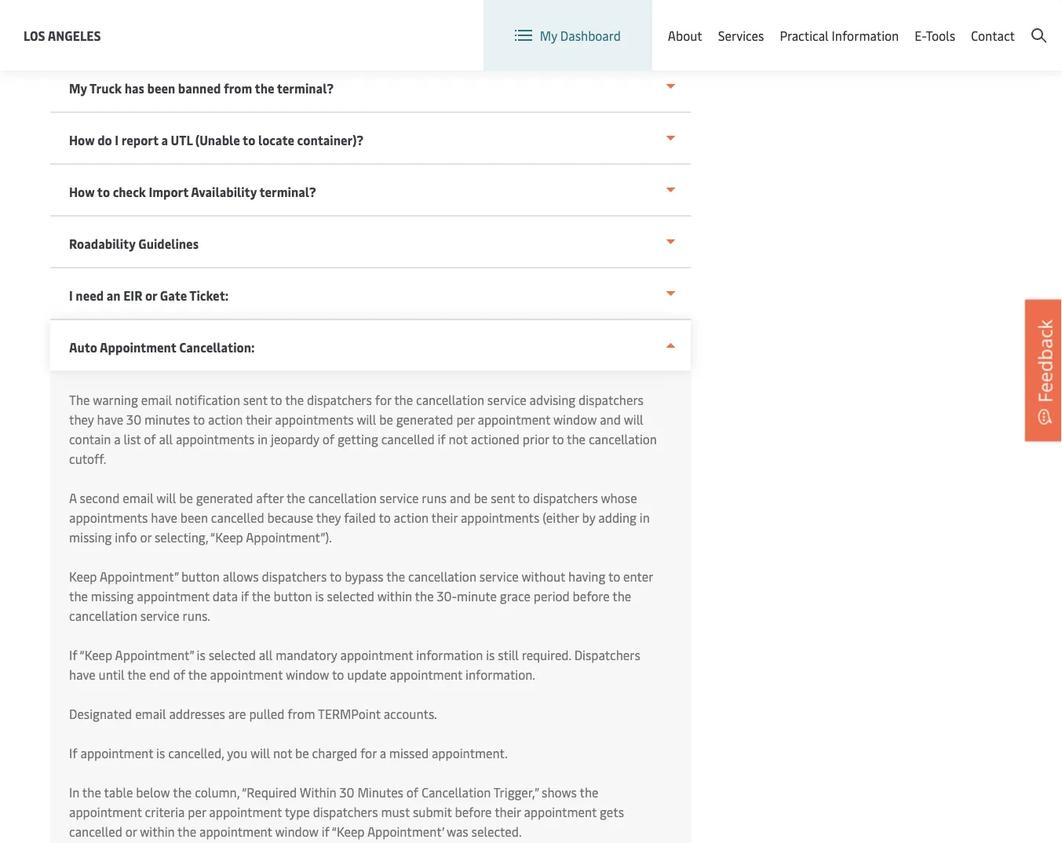 Task type: locate. For each thing, give the bounding box(es) containing it.
i need an eir or gate ticket:
[[69, 287, 229, 304]]

2 horizontal spatial cancelled
[[381, 431, 435, 448]]

1 horizontal spatial 30
[[340, 784, 355, 801]]

0 horizontal spatial i
[[69, 287, 73, 304]]

1 horizontal spatial if
[[322, 824, 330, 841]]

dispatchers up (either
[[533, 490, 598, 507]]

appointment" inside if "keep appointment" is selected all mandatory appointment information is still required. dispatchers have until the end of the appointment window to update appointment information.
[[115, 647, 194, 664]]

charged
[[312, 745, 357, 762]]

0 vertical spatial have
[[97, 411, 123, 428]]

to inside if "keep appointment" is selected all mandatory appointment information is still required. dispatchers have until the end of the appointment window to update appointment information.
[[332, 667, 344, 684]]

dispatchers inside in the table below the column, "required within 30 minutes of cancellation trigger," shows the appointment criteria per appointment type dispatchers must submit before their appointment gets cancelled or within the appointment window if "keep appointment' was selected.
[[313, 804, 378, 821]]

how do i report a utl (unable to locate container)?
[[69, 132, 364, 149]]

appointment down column,
[[199, 824, 272, 841]]

within down 'bypass'
[[377, 588, 412, 605]]

e-
[[915, 27, 926, 44]]

the up the locate
[[255, 80, 274, 97]]

1 vertical spatial if
[[69, 745, 77, 762]]

all down minutes
[[159, 431, 173, 448]]

dispatchers down within
[[313, 804, 378, 821]]

if
[[69, 647, 77, 664], [69, 745, 77, 762]]

0 vertical spatial appointment"
[[100, 569, 178, 585]]

their
[[246, 411, 272, 428], [432, 510, 458, 527], [495, 804, 521, 821]]

their up 'jeopardy'
[[246, 411, 272, 428]]

email inside a second email will be generated after the cancellation service runs and be sent to dispatchers whose appointments have been cancelled because they failed to action their appointments (either by adding in missing info or selecting, "keep appointment").
[[123, 490, 154, 507]]

from inside dropdown button
[[224, 80, 252, 97]]

cancelled
[[381, 431, 435, 448], [211, 510, 264, 527], [69, 824, 122, 841]]

before down having
[[573, 588, 610, 605]]

2 if from the top
[[69, 745, 77, 762]]

0 vertical spatial from
[[224, 80, 252, 97]]

have inside the warning email notification sent to the dispatchers for the cancellation service advising dispatchers they have 30 minutes to action their appointments will be generated per appointment window and will contain a list of all appointments in jeopardy of getting cancelled if not actioned prior to the cancellation cutoff.
[[97, 411, 123, 428]]

trigger,"
[[494, 784, 539, 801]]

email down end
[[135, 706, 166, 723]]

failed
[[344, 510, 376, 527]]

a inside the warning email notification sent to the dispatchers for the cancellation service advising dispatchers they have 30 minutes to action their appointments will be generated per appointment window and will contain a list of all appointments in jeopardy of getting cancelled if not actioned prior to the cancellation cutoff.
[[114, 431, 121, 448]]

switch
[[649, 15, 686, 31]]

0 horizontal spatial have
[[69, 667, 96, 684]]

0 vertical spatial 30
[[126, 411, 141, 428]]

in inside a second email will be generated after the cancellation service runs and be sent to dispatchers whose appointments have been cancelled because they failed to action their appointments (either by adding in missing info or selecting, "keep appointment").
[[640, 510, 650, 527]]

generated inside a second email will be generated after the cancellation service runs and be sent to dispatchers whose appointments have been cancelled because they failed to action their appointments (either by adding in missing info or selecting, "keep appointment").
[[196, 490, 253, 507]]

be down auto appointment cancellation: dropdown button
[[380, 411, 393, 428]]

0 vertical spatial before
[[573, 588, 610, 605]]

2 vertical spatial their
[[495, 804, 521, 821]]

if left actioned
[[438, 431, 446, 448]]

1 vertical spatial in
[[640, 510, 650, 527]]

have left until
[[69, 667, 96, 684]]

1 vertical spatial before
[[455, 804, 492, 821]]

of
[[144, 431, 156, 448], [322, 431, 335, 448], [173, 667, 185, 684], [407, 784, 419, 801]]

0 vertical spatial in
[[258, 431, 268, 448]]

mandatory
[[276, 647, 337, 664]]

dispatchers down appointment").
[[262, 569, 327, 585]]

1 vertical spatial per
[[188, 804, 206, 821]]

cancelled inside a second email will be generated after the cancellation service runs and be sent to dispatchers whose appointments have been cancelled because they failed to action their appointments (either by adding in missing info or selecting, "keep appointment").
[[211, 510, 264, 527]]

window down advising
[[554, 411, 597, 428]]

1 horizontal spatial not
[[449, 431, 468, 448]]

must
[[381, 804, 410, 821]]

you
[[227, 745, 248, 762]]

1 horizontal spatial have
[[97, 411, 123, 428]]

they left failed
[[316, 510, 341, 527]]

30 inside in the table below the column, "required within 30 minutes of cancellation trigger," shows the appointment criteria per appointment type dispatchers must submit before their appointment gets cancelled or within the appointment window if "keep appointment' was selected.
[[340, 784, 355, 801]]

0 vertical spatial "keep
[[210, 529, 243, 546]]

they
[[69, 411, 94, 428], [316, 510, 341, 527]]

to
[[243, 132, 255, 149], [97, 184, 110, 201], [270, 392, 282, 409], [193, 411, 205, 428], [552, 431, 564, 448], [518, 490, 530, 507], [379, 510, 391, 527], [330, 569, 342, 585], [608, 569, 621, 585], [332, 667, 344, 684]]

the warning email notification sent to the dispatchers for the cancellation service advising dispatchers they have 30 minutes to action their appointments will be generated per appointment window and will contain a list of all appointments in jeopardy of getting cancelled if not actioned prior to the cancellation cutoff.
[[69, 392, 657, 468]]

i inside dropdown button
[[115, 132, 119, 149]]

do
[[98, 132, 112, 149]]

how left check
[[69, 184, 95, 201]]

"keep inside in the table below the column, "required within 30 minutes of cancellation trigger," shows the appointment criteria per appointment type dispatchers must submit before their appointment gets cancelled or within the appointment window if "keep appointment' was selected.
[[332, 824, 365, 841]]

missing left the info
[[69, 529, 112, 546]]

login
[[920, 15, 950, 31]]

feedback button
[[1026, 300, 1062, 441]]

0 horizontal spatial within
[[140, 824, 175, 841]]

service
[[488, 392, 527, 409], [380, 490, 419, 507], [480, 569, 519, 585], [140, 608, 180, 625]]

my inside my dashboard dropdown button
[[540, 27, 557, 44]]

to left check
[[97, 184, 110, 201]]

1 horizontal spatial per
[[457, 411, 475, 428]]

1 horizontal spatial button
[[274, 588, 312, 605]]

1 horizontal spatial and
[[600, 411, 621, 428]]

all
[[159, 431, 173, 448], [259, 647, 273, 664]]

0 horizontal spatial not
[[273, 745, 292, 762]]

account
[[1000, 15, 1047, 31]]

been inside dropdown button
[[147, 80, 175, 97]]

a left the list
[[114, 431, 121, 448]]

appointment inside keep appointment" button allows dispatchers to bypass the cancellation service without having to enter the missing appointment data if the button is selected within the 30-minute grace period before the cancellation service runs.
[[137, 588, 210, 605]]

"keep inside if "keep appointment" is selected all mandatory appointment information is still required. dispatchers have until the end of the appointment window to update appointment information.
[[80, 647, 112, 664]]

1 vertical spatial cancelled
[[211, 510, 264, 527]]

terminal? down the locate
[[259, 184, 316, 201]]

0 vertical spatial how
[[69, 132, 95, 149]]

before inside keep appointment" button allows dispatchers to bypass the cancellation service without having to enter the missing appointment data if the button is selected within the 30-minute grace period before the cancellation service runs.
[[573, 588, 610, 605]]

1 horizontal spatial all
[[259, 647, 273, 664]]

sent right notification
[[243, 392, 268, 409]]

to right failed
[[379, 510, 391, 527]]

2 vertical spatial or
[[125, 824, 137, 841]]

0 vertical spatial cancelled
[[381, 431, 435, 448]]

the down allows
[[252, 588, 271, 605]]

information.
[[466, 667, 536, 684]]

1 horizontal spatial selected
[[327, 588, 374, 605]]

"keep up until
[[80, 647, 112, 664]]

the left end
[[127, 667, 146, 684]]

services
[[718, 27, 764, 44]]

1 vertical spatial have
[[151, 510, 177, 527]]

if for if "keep appointment" is selected all mandatory appointment information is still required. dispatchers have until the end of the appointment window to update appointment information.
[[69, 647, 77, 664]]

or right eir
[[145, 287, 157, 304]]

window
[[554, 411, 597, 428], [286, 667, 329, 684], [275, 824, 319, 841]]

los
[[24, 27, 45, 44]]

minute
[[457, 588, 497, 605]]

have inside if "keep appointment" is selected all mandatory appointment information is still required. dispatchers have until the end of the appointment window to update appointment information.
[[69, 667, 96, 684]]

within inside in the table below the column, "required within 30 minutes of cancellation trigger," shows the appointment criteria per appointment type dispatchers must submit before their appointment gets cancelled or within the appointment window if "keep appointment' was selected.
[[140, 824, 175, 841]]

having
[[569, 569, 606, 585]]

because
[[267, 510, 313, 527]]

the up because
[[287, 490, 305, 507]]

the down "keep"
[[69, 588, 88, 605]]

runs.
[[183, 608, 210, 625]]

have
[[97, 411, 123, 428], [151, 510, 177, 527], [69, 667, 96, 684]]

0 horizontal spatial 30
[[126, 411, 141, 428]]

1 vertical spatial if
[[241, 588, 249, 605]]

will inside a second email will be generated after the cancellation service runs and be sent to dispatchers whose appointments have been cancelled because they failed to action their appointments (either by adding in missing info or selecting, "keep appointment").
[[157, 490, 176, 507]]

2 vertical spatial "keep
[[332, 824, 365, 841]]

my dashboard
[[540, 27, 621, 44]]

a left missed
[[380, 745, 386, 762]]

in inside the warning email notification sent to the dispatchers for the cancellation service advising dispatchers they have 30 minutes to action their appointments will be generated per appointment window and will contain a list of all appointments in jeopardy of getting cancelled if not actioned prior to the cancellation cutoff.
[[258, 431, 268, 448]]

0 vertical spatial i
[[115, 132, 119, 149]]

their inside in the table below the column, "required within 30 minutes of cancellation trigger," shows the appointment criteria per appointment type dispatchers must submit before their appointment gets cancelled or within the appointment window if "keep appointment' was selected.
[[495, 804, 521, 821]]

the right in
[[82, 784, 101, 801]]

the inside a second email will be generated after the cancellation service runs and be sent to dispatchers whose appointments have been cancelled because they failed to action their appointments (either by adding in missing info or selecting, "keep appointment").
[[287, 490, 305, 507]]

0 horizontal spatial in
[[258, 431, 268, 448]]

have up selecting,
[[151, 510, 177, 527]]

action down runs
[[394, 510, 429, 527]]

how to check import availability terminal?
[[69, 184, 316, 201]]

button
[[181, 569, 220, 585], [274, 588, 312, 605]]

their down runs
[[432, 510, 458, 527]]

1 vertical spatial been
[[180, 510, 208, 527]]

bypass
[[345, 569, 384, 585]]

been inside a second email will be generated after the cancellation service runs and be sent to dispatchers whose appointments have been cancelled because they failed to action their appointments (either by adding in missing info or selecting, "keep appointment").
[[180, 510, 208, 527]]

selected down 'bypass'
[[327, 588, 374, 605]]

my for my truck has been banned from the terminal?
[[69, 80, 87, 97]]

1 horizontal spatial before
[[573, 588, 610, 605]]

been
[[147, 80, 175, 97], [180, 510, 208, 527]]

"keep down within
[[332, 824, 365, 841]]

2 horizontal spatial "keep
[[332, 824, 365, 841]]

0 vertical spatial all
[[159, 431, 173, 448]]

0 vertical spatial or
[[145, 287, 157, 304]]

0 horizontal spatial generated
[[196, 490, 253, 507]]

their inside a second email will be generated after the cancellation service runs and be sent to dispatchers whose appointments have been cancelled because they failed to action their appointments (either by adding in missing info or selecting, "keep appointment").
[[432, 510, 458, 527]]

selected inside if "keep appointment" is selected all mandatory appointment information is still required. dispatchers have until the end of the appointment window to update appointment information.
[[209, 647, 256, 664]]

or right the info
[[140, 529, 152, 546]]

0 horizontal spatial if
[[241, 588, 249, 605]]

2 vertical spatial cancelled
[[69, 824, 122, 841]]

0 horizontal spatial their
[[246, 411, 272, 428]]

not up "required on the bottom
[[273, 745, 292, 762]]

email inside the warning email notification sent to the dispatchers for the cancellation service advising dispatchers they have 30 minutes to action their appointments will be generated per appointment window and will contain a list of all appointments in jeopardy of getting cancelled if not actioned prior to the cancellation cutoff.
[[141, 392, 172, 409]]

appointment inside the warning email notification sent to the dispatchers for the cancellation service advising dispatchers they have 30 minutes to action their appointments will be generated per appointment window and will contain a list of all appointments in jeopardy of getting cancelled if not actioned prior to the cancellation cutoff.
[[478, 411, 551, 428]]

if up in
[[69, 745, 77, 762]]

if
[[438, 431, 446, 448], [241, 588, 249, 605], [322, 824, 330, 841]]

terminal? inside dropdown button
[[277, 80, 334, 97]]

cancellation down "keep"
[[69, 608, 137, 625]]

30 right within
[[340, 784, 355, 801]]

1 vertical spatial how
[[69, 184, 95, 201]]

angeles
[[48, 27, 101, 44]]

been right 'has'
[[147, 80, 175, 97]]

0 vertical spatial and
[[600, 411, 621, 428]]

dispatchers inside keep appointment" button allows dispatchers to bypass the cancellation service without having to enter the missing appointment data if the button is selected within the 30-minute grace period before the cancellation service runs.
[[262, 569, 327, 585]]

jeopardy
[[271, 431, 319, 448]]

2 vertical spatial email
[[135, 706, 166, 723]]

1 horizontal spatial been
[[180, 510, 208, 527]]

0 horizontal spatial my
[[69, 80, 87, 97]]

appointment up update
[[340, 647, 413, 664]]

2 how from the top
[[69, 184, 95, 201]]

1 if from the top
[[69, 647, 77, 664]]

the inside dropdown button
[[255, 80, 274, 97]]

they down the
[[69, 411, 94, 428]]

if inside if "keep appointment" is selected all mandatory appointment information is still required. dispatchers have until the end of the appointment window to update appointment information.
[[69, 647, 77, 664]]

1 vertical spatial generated
[[196, 490, 253, 507]]

0 vertical spatial if
[[438, 431, 446, 448]]

0 horizontal spatial and
[[450, 490, 471, 507]]

menu
[[827, 15, 859, 32]]

1 vertical spatial window
[[286, 667, 329, 684]]

action inside the warning email notification sent to the dispatchers for the cancellation service advising dispatchers they have 30 minutes to action their appointments will be generated per appointment window and will contain a list of all appointments in jeopardy of getting cancelled if not actioned prior to the cancellation cutoff.
[[208, 411, 243, 428]]

service inside the warning email notification sent to the dispatchers for the cancellation service advising dispatchers they have 30 minutes to action their appointments will be generated per appointment window and will contain a list of all appointments in jeopardy of getting cancelled if not actioned prior to the cancellation cutoff.
[[488, 392, 527, 409]]

0 horizontal spatial per
[[188, 804, 206, 821]]

1 horizontal spatial in
[[640, 510, 650, 527]]

selected down "runs."
[[209, 647, 256, 664]]

1 horizontal spatial sent
[[491, 490, 515, 507]]

switch location button
[[624, 14, 738, 32]]

dispatchers up getting
[[307, 392, 372, 409]]

data
[[213, 588, 238, 605]]

0 vertical spatial their
[[246, 411, 272, 428]]

still
[[498, 647, 519, 664]]

selected.
[[472, 824, 522, 841]]

designated
[[69, 706, 132, 723]]

service up actioned
[[488, 392, 527, 409]]

1 how from the top
[[69, 132, 95, 149]]

2 horizontal spatial a
[[380, 745, 386, 762]]

for up getting
[[375, 392, 392, 409]]

of left getting
[[322, 431, 335, 448]]

0 vertical spatial been
[[147, 80, 175, 97]]

practical information
[[780, 27, 899, 44]]

cancellation up 30-
[[408, 569, 477, 585]]

1 vertical spatial from
[[288, 706, 315, 723]]

prior
[[523, 431, 549, 448]]

1 vertical spatial within
[[140, 824, 175, 841]]

2 vertical spatial have
[[69, 667, 96, 684]]

and inside the warning email notification sent to the dispatchers for the cancellation service advising dispatchers they have 30 minutes to action their appointments will be generated per appointment window and will contain a list of all appointments in jeopardy of getting cancelled if not actioned prior to the cancellation cutoff.
[[600, 411, 621, 428]]

email up minutes
[[141, 392, 172, 409]]

not left actioned
[[449, 431, 468, 448]]

2 horizontal spatial if
[[438, 431, 446, 448]]

or down table
[[125, 824, 137, 841]]

1 horizontal spatial cancelled
[[211, 510, 264, 527]]

appointment up actioned
[[478, 411, 551, 428]]

1 vertical spatial i
[[69, 287, 73, 304]]

have inside a second email will be generated after the cancellation service runs and be sent to dispatchers whose appointments have been cancelled because they failed to action their appointments (either by adding in missing info or selecting, "keep appointment").
[[151, 510, 177, 527]]

0 vertical spatial not
[[449, 431, 468, 448]]

been up selecting,
[[180, 510, 208, 527]]

selected
[[327, 588, 374, 605], [209, 647, 256, 664]]

appointment'
[[367, 824, 444, 841]]

eir
[[123, 287, 142, 304]]

1 vertical spatial appointment"
[[115, 647, 194, 664]]

appointment" up end
[[115, 647, 194, 664]]

1 vertical spatial missing
[[91, 588, 134, 605]]

availability
[[191, 184, 257, 201]]

0 vertical spatial they
[[69, 411, 94, 428]]

per up actioned
[[457, 411, 475, 428]]

0 horizontal spatial from
[[224, 80, 252, 97]]

missing down "keep"
[[91, 588, 134, 605]]

of inside in the table below the column, "required within 30 minutes of cancellation trigger," shows the appointment criteria per appointment type dispatchers must submit before their appointment gets cancelled or within the appointment window if "keep appointment' was selected.
[[407, 784, 419, 801]]

0 horizontal spatial selected
[[209, 647, 256, 664]]

my dashboard button
[[515, 0, 621, 71]]

my inside my truck has been banned from the terminal? dropdown button
[[69, 80, 87, 97]]

1 vertical spatial they
[[316, 510, 341, 527]]

my left truck
[[69, 80, 87, 97]]

how left do
[[69, 132, 95, 149]]

action down notification
[[208, 411, 243, 428]]

1 vertical spatial terminal?
[[259, 184, 316, 201]]

0 vertical spatial terminal?
[[277, 80, 334, 97]]

1 vertical spatial sent
[[491, 490, 515, 507]]

1 horizontal spatial within
[[377, 588, 412, 605]]

appointments
[[275, 411, 354, 428], [176, 431, 255, 448], [69, 510, 148, 527], [461, 510, 540, 527]]

terminal? up container)?
[[277, 80, 334, 97]]

0 horizontal spatial sent
[[243, 392, 268, 409]]

of up "must" at the left
[[407, 784, 419, 801]]

2 vertical spatial window
[[275, 824, 319, 841]]

enter
[[624, 569, 653, 585]]

window inside if "keep appointment" is selected all mandatory appointment information is still required. dispatchers have until the end of the appointment window to update appointment information.
[[286, 667, 329, 684]]

is inside keep appointment" button allows dispatchers to bypass the cancellation service without having to enter the missing appointment data if the button is selected within the 30-minute grace period before the cancellation service runs.
[[315, 588, 324, 605]]

their inside the warning email notification sent to the dispatchers for the cancellation service advising dispatchers they have 30 minutes to action their appointments will be generated per appointment window and will contain a list of all appointments in jeopardy of getting cancelled if not actioned prior to the cancellation cutoff.
[[246, 411, 272, 428]]

within
[[300, 784, 337, 801]]

about
[[668, 27, 703, 44]]

appointment up table
[[80, 745, 153, 762]]

1 horizontal spatial "keep
[[210, 529, 243, 546]]

how
[[69, 132, 95, 149], [69, 184, 95, 201]]

30
[[126, 411, 141, 428], [340, 784, 355, 801]]

0 horizontal spatial a
[[114, 431, 121, 448]]

cancelled right getting
[[381, 431, 435, 448]]

period
[[534, 588, 570, 605]]

1 horizontal spatial my
[[540, 27, 557, 44]]

check
[[113, 184, 146, 201]]

notification
[[175, 392, 240, 409]]

1 vertical spatial and
[[450, 490, 471, 507]]

or
[[145, 287, 157, 304], [140, 529, 152, 546], [125, 824, 137, 841]]

and
[[600, 411, 621, 428], [450, 490, 471, 507]]

service left runs
[[380, 490, 419, 507]]

30 up the list
[[126, 411, 141, 428]]

0 horizontal spatial action
[[208, 411, 243, 428]]

0 horizontal spatial before
[[455, 804, 492, 821]]

per down column,
[[188, 804, 206, 821]]

0 vertical spatial a
[[161, 132, 168, 149]]

from for the
[[224, 80, 252, 97]]

a left utl
[[161, 132, 168, 149]]

2 horizontal spatial their
[[495, 804, 521, 821]]

is up mandatory
[[315, 588, 324, 605]]

1 horizontal spatial from
[[288, 706, 315, 723]]

sent inside the warning email notification sent to the dispatchers for the cancellation service advising dispatchers they have 30 minutes to action their appointments will be generated per appointment window and will contain a list of all appointments in jeopardy of getting cancelled if not actioned prior to the cancellation cutoff.
[[243, 392, 268, 409]]

i left need
[[69, 287, 73, 304]]

keep appointment" button allows dispatchers to bypass the cancellation service without having to enter the missing appointment data if the button is selected within the 30-minute grace period before the cancellation service runs.
[[69, 569, 653, 625]]

1 horizontal spatial generated
[[396, 411, 453, 428]]

1 vertical spatial email
[[123, 490, 154, 507]]

1 horizontal spatial i
[[115, 132, 119, 149]]

0 horizontal spatial "keep
[[80, 647, 112, 664]]

1 vertical spatial 30
[[340, 784, 355, 801]]

within
[[377, 588, 412, 605], [140, 824, 175, 841]]

cancelled down after
[[211, 510, 264, 527]]

is left cancelled, on the left of the page
[[156, 745, 165, 762]]

my for my dashboard
[[540, 27, 557, 44]]

have down warning
[[97, 411, 123, 428]]

to down notification
[[193, 411, 205, 428]]

email right second
[[123, 490, 154, 507]]

all inside the warning email notification sent to the dispatchers for the cancellation service advising dispatchers they have 30 minutes to action their appointments will be generated per appointment window and will contain a list of all appointments in jeopardy of getting cancelled if not actioned prior to the cancellation cutoff.
[[159, 431, 173, 448]]

sent inside a second email will be generated after the cancellation service runs and be sent to dispatchers whose appointments have been cancelled because they failed to action their appointments (either by adding in missing info or selecting, "keep appointment").
[[491, 490, 515, 507]]

button down appointment").
[[274, 588, 312, 605]]

0 horizontal spatial all
[[159, 431, 173, 448]]

guidelines
[[138, 236, 199, 252]]

whose
[[601, 490, 637, 507]]

30-
[[437, 588, 457, 605]]

to down prior at the bottom
[[518, 490, 530, 507]]

will
[[357, 411, 376, 428], [624, 411, 644, 428], [157, 490, 176, 507], [251, 745, 270, 762]]

email for minutes
[[141, 392, 172, 409]]

0 vertical spatial missing
[[69, 529, 112, 546]]

e-tools
[[915, 27, 956, 44]]

2 horizontal spatial have
[[151, 510, 177, 527]]

0 vertical spatial if
[[69, 647, 77, 664]]



Task type: describe. For each thing, give the bounding box(es) containing it.
accounts.
[[384, 706, 437, 723]]

appointment down information
[[390, 667, 463, 684]]

or inside dropdown button
[[145, 287, 157, 304]]

generated inside the warning email notification sent to the dispatchers for the cancellation service advising dispatchers they have 30 minutes to action their appointments will be generated per appointment window and will contain a list of all appointments in jeopardy of getting cancelled if not actioned prior to the cancellation cutoff.
[[396, 411, 453, 428]]

roadability guidelines
[[69, 236, 199, 252]]

if inside keep appointment" button allows dispatchers to bypass the cancellation service without having to enter the missing appointment data if the button is selected within the 30-minute grace period before the cancellation service runs.
[[241, 588, 249, 605]]

the right shows
[[580, 784, 599, 801]]

my truck has been banned from the terminal? button
[[50, 62, 692, 113]]

update
[[347, 667, 387, 684]]

be up selecting,
[[179, 490, 193, 507]]

dispatchers inside a second email will be generated after the cancellation service runs and be sent to dispatchers whose appointments have been cancelled because they failed to action their appointments (either by adding in missing info or selecting, "keep appointment").
[[533, 490, 598, 507]]

los angeles
[[24, 27, 101, 44]]

designated email addresses are pulled from termpoint accounts.
[[69, 706, 437, 723]]

all inside if "keep appointment" is selected all mandatory appointment information is still required. dispatchers have until the end of the appointment window to update appointment information.
[[259, 647, 273, 664]]

auto appointment cancellation: button
[[50, 321, 692, 371]]

2 vertical spatial a
[[380, 745, 386, 762]]

if inside the warning email notification sent to the dispatchers for the cancellation service advising dispatchers they have 30 minutes to action their appointments will be generated per appointment window and will contain a list of all appointments in jeopardy of getting cancelled if not actioned prior to the cancellation cutoff.
[[438, 431, 446, 448]]

and inside a second email will be generated after the cancellation service runs and be sent to dispatchers whose appointments have been cancelled because they failed to action their appointments (either by adding in missing info or selecting, "keep appointment").
[[450, 490, 471, 507]]

they inside a second email will be generated after the cancellation service runs and be sent to dispatchers whose appointments have been cancelled because they failed to action their appointments (either by adding in missing info or selecting, "keep appointment").
[[316, 510, 341, 527]]

to left 'enter'
[[608, 569, 621, 585]]

the left 30-
[[415, 588, 434, 605]]

about button
[[668, 0, 703, 71]]

appointment down shows
[[524, 804, 597, 821]]

login / create account
[[920, 15, 1047, 31]]

if appointment is cancelled, you will not be charged for a missed appointment.
[[69, 745, 508, 762]]

cancelled inside the warning email notification sent to the dispatchers for the cancellation service advising dispatchers they have 30 minutes to action their appointments will be generated per appointment window and will contain a list of all appointments in jeopardy of getting cancelled if not actioned prior to the cancellation cutoff.
[[381, 431, 435, 448]]

the down 'enter'
[[613, 588, 632, 605]]

(either
[[543, 510, 579, 527]]

to left 'bypass'
[[330, 569, 342, 585]]

i need an eir or gate ticket: button
[[50, 269, 692, 321]]

window inside in the table below the column, "required within 30 minutes of cancellation trigger," shows the appointment criteria per appointment type dispatchers must submit before their appointment gets cancelled or within the appointment window if "keep appointment' was selected.
[[275, 824, 319, 841]]

appointment down "required on the bottom
[[209, 804, 282, 821]]

criteria
[[145, 804, 185, 821]]

if inside in the table below the column, "required within 30 minutes of cancellation trigger," shows the appointment criteria per appointment type dispatchers must submit before their appointment gets cancelled or within the appointment window if "keep appointment' was selected.
[[322, 824, 330, 841]]

import
[[149, 184, 189, 201]]

the
[[69, 392, 90, 409]]

actioned
[[471, 431, 520, 448]]

minutes
[[358, 784, 404, 801]]

are
[[228, 706, 246, 723]]

the right prior at the bottom
[[567, 431, 586, 448]]

is left still
[[486, 647, 495, 664]]

login / create account link
[[891, 0, 1047, 46]]

cancellation inside a second email will be generated after the cancellation service runs and be sent to dispatchers whose appointments have been cancelled because they failed to action their appointments (either by adding in missing info or selecting, "keep appointment").
[[308, 490, 377, 507]]

how to check import availability terminal? button
[[50, 165, 692, 217]]

location
[[689, 15, 738, 31]]

e-tools button
[[915, 0, 956, 71]]

was
[[447, 824, 469, 841]]

the right end
[[188, 667, 207, 684]]

missing inside keep appointment" button allows dispatchers to bypass the cancellation service without having to enter the missing appointment data if the button is selected within the 30-minute grace period before the cancellation service runs.
[[91, 588, 134, 605]]

appointments down second
[[69, 510, 148, 527]]

the right 'bypass'
[[386, 569, 405, 585]]

in the table below the column, "required within 30 minutes of cancellation trigger," shows the appointment criteria per appointment type dispatchers must submit before their appointment gets cancelled or within the appointment window if "keep appointment' was selected.
[[69, 784, 624, 841]]

dashboard
[[561, 27, 621, 44]]

selected inside keep appointment" button allows dispatchers to bypass the cancellation service without having to enter the missing appointment data if the button is selected within the 30-minute grace period before the cancellation service runs.
[[327, 588, 374, 605]]

or inside in the table below the column, "required within 30 minutes of cancellation trigger," shows the appointment criteria per appointment type dispatchers must submit before their appointment gets cancelled or within the appointment window if "keep appointment' was selected.
[[125, 824, 137, 841]]

"required
[[242, 784, 297, 801]]

appointments down notification
[[176, 431, 255, 448]]

cancellation
[[422, 784, 491, 801]]

services button
[[718, 0, 764, 71]]

if "keep appointment" is selected all mandatory appointment information is still required. dispatchers have until the end of the appointment window to update appointment information.
[[69, 647, 641, 684]]

shows
[[542, 784, 577, 801]]

minutes
[[145, 411, 190, 428]]

addresses
[[169, 706, 225, 723]]

to up 'jeopardy'
[[270, 392, 282, 409]]

missed
[[389, 745, 429, 762]]

be left 'charged'
[[295, 745, 309, 762]]

appointment").
[[246, 529, 332, 546]]

cancellation up whose
[[589, 431, 657, 448]]

before inside in the table below the column, "required within 30 minutes of cancellation trigger," shows the appointment criteria per appointment type dispatchers must submit before their appointment gets cancelled or within the appointment window if "keep appointment' was selected.
[[455, 804, 492, 821]]

within inside keep appointment" button allows dispatchers to bypass the cancellation service without having to enter the missing appointment data if the button is selected within the 30-minute grace period before the cancellation service runs.
[[377, 588, 412, 605]]

cancelled inside in the table below the column, "required within 30 minutes of cancellation trigger," shows the appointment criteria per appointment type dispatchers must submit before their appointment gets cancelled or within the appointment window if "keep appointment' was selected.
[[69, 824, 122, 841]]

how for how to check import availability terminal?
[[69, 184, 95, 201]]

if for if appointment is cancelled, you will not be charged for a missed appointment.
[[69, 745, 77, 762]]

contact button
[[971, 0, 1015, 71]]

the up criteria
[[173, 784, 192, 801]]

feedback
[[1032, 319, 1058, 403]]

i inside dropdown button
[[69, 287, 73, 304]]

of inside if "keep appointment" is selected all mandatory appointment information is still required. dispatchers have until the end of the appointment window to update appointment information.
[[173, 667, 185, 684]]

dispatchers right advising
[[579, 392, 644, 409]]

roadability guidelines button
[[50, 217, 692, 269]]

to right prior at the bottom
[[552, 431, 564, 448]]

information
[[416, 647, 483, 664]]

email for appointments
[[123, 490, 154, 507]]

cancellation up actioned
[[416, 392, 484, 409]]

type
[[285, 804, 310, 821]]

a
[[69, 490, 77, 507]]

window inside the warning email notification sent to the dispatchers for the cancellation service advising dispatchers they have 30 minutes to action their appointments will be generated per appointment window and will contain a list of all appointments in jeopardy of getting cancelled if not actioned prior to the cancellation cutoff.
[[554, 411, 597, 428]]

dispatchers
[[575, 647, 641, 664]]

second
[[80, 490, 120, 507]]

action inside a second email will be generated after the cancellation service runs and be sent to dispatchers whose appointments have been cancelled because they failed to action their appointments (either by adding in missing info or selecting, "keep appointment").
[[394, 510, 429, 527]]

be right runs
[[474, 490, 488, 507]]

terminal? inside "how to check import availability terminal?" dropdown button
[[259, 184, 316, 201]]

banned
[[178, 80, 221, 97]]

service left "runs."
[[140, 608, 180, 625]]

practical information button
[[780, 0, 899, 71]]

(unable
[[195, 132, 240, 149]]

ticket:
[[190, 287, 229, 304]]

how for how do i report a utl (unable to locate container)?
[[69, 132, 95, 149]]

per inside the warning email notification sent to the dispatchers for the cancellation service advising dispatchers they have 30 minutes to action their appointments will be generated per appointment window and will contain a list of all appointments in jeopardy of getting cancelled if not actioned prior to the cancellation cutoff.
[[457, 411, 475, 428]]

global menu
[[788, 15, 859, 32]]

service up grace
[[480, 569, 519, 585]]

a inside dropdown button
[[161, 132, 168, 149]]

not inside the warning email notification sent to the dispatchers for the cancellation service advising dispatchers they have 30 minutes to action their appointments will be generated per appointment window and will contain a list of all appointments in jeopardy of getting cancelled if not actioned prior to the cancellation cutoff.
[[449, 431, 468, 448]]

table
[[104, 784, 133, 801]]

required.
[[522, 647, 571, 664]]

selecting,
[[155, 529, 208, 546]]

of right the list
[[144, 431, 156, 448]]

appointment up designated email addresses are pulled from termpoint accounts.
[[210, 667, 283, 684]]

appointment down table
[[69, 804, 142, 821]]

advising
[[530, 392, 576, 409]]

after
[[256, 490, 284, 507]]

in
[[69, 784, 80, 801]]

utl
[[171, 132, 193, 149]]

service inside a second email will be generated after the cancellation service runs and be sent to dispatchers whose appointments have been cancelled because they failed to action their appointments (either by adding in missing info or selecting, "keep appointment").
[[380, 490, 419, 507]]

appointment
[[100, 339, 176, 356]]

cutoff.
[[69, 451, 106, 468]]

information
[[832, 27, 899, 44]]

is down "runs."
[[197, 647, 206, 664]]

1 vertical spatial for
[[360, 745, 377, 762]]

per inside in the table below the column, "required within 30 minutes of cancellation trigger," shows the appointment criteria per appointment type dispatchers must submit before their appointment gets cancelled or within the appointment window if "keep appointment' was selected.
[[188, 804, 206, 821]]

to left the locate
[[243, 132, 255, 149]]

my truck has been banned from the terminal?
[[69, 80, 334, 97]]

appointments left (either
[[461, 510, 540, 527]]

global
[[788, 15, 824, 32]]

0 vertical spatial button
[[181, 569, 220, 585]]

how do i report a utl (unable to locate container)? button
[[50, 113, 692, 165]]

be inside the warning email notification sent to the dispatchers for the cancellation service advising dispatchers they have 30 minutes to action their appointments will be generated per appointment window and will contain a list of all appointments in jeopardy of getting cancelled if not actioned prior to the cancellation cutoff.
[[380, 411, 393, 428]]

termpoint
[[318, 706, 381, 723]]

gate
[[160, 287, 187, 304]]

keep
[[69, 569, 97, 585]]

they inside the warning email notification sent to the dispatchers for the cancellation service advising dispatchers they have 30 minutes to action their appointments will be generated per appointment window and will contain a list of all appointments in jeopardy of getting cancelled if not actioned prior to the cancellation cutoff.
[[69, 411, 94, 428]]

for inside the warning email notification sent to the dispatchers for the cancellation service advising dispatchers they have 30 minutes to action their appointments will be generated per appointment window and will contain a list of all appointments in jeopardy of getting cancelled if not actioned prior to the cancellation cutoff.
[[375, 392, 392, 409]]

the down auto appointment cancellation: dropdown button
[[394, 392, 413, 409]]

contact
[[971, 27, 1015, 44]]

warning
[[93, 392, 138, 409]]

1 vertical spatial not
[[273, 745, 292, 762]]

create
[[961, 15, 998, 31]]

list
[[124, 431, 141, 448]]

30 inside the warning email notification sent to the dispatchers for the cancellation service advising dispatchers they have 30 minutes to action their appointments will be generated per appointment window and will contain a list of all appointments in jeopardy of getting cancelled if not actioned prior to the cancellation cutoff.
[[126, 411, 141, 428]]

tools
[[926, 27, 956, 44]]

"keep inside a second email will be generated after the cancellation service runs and be sent to dispatchers whose appointments have been cancelled because they failed to action their appointments (either by adding in missing info or selecting, "keep appointment").
[[210, 529, 243, 546]]

the down criteria
[[178, 824, 196, 841]]

missing inside a second email will be generated after the cancellation service runs and be sent to dispatchers whose appointments have been cancelled because they failed to action their appointments (either by adding in missing info or selecting, "keep appointment").
[[69, 529, 112, 546]]

allows
[[223, 569, 259, 585]]

appointment" inside keep appointment" button allows dispatchers to bypass the cancellation service without having to enter the missing appointment data if the button is selected within the 30-minute grace period before the cancellation service runs.
[[100, 569, 178, 585]]

until
[[99, 667, 125, 684]]

/
[[953, 15, 958, 31]]

below
[[136, 784, 170, 801]]

auto
[[69, 339, 97, 356]]

need
[[76, 287, 104, 304]]

1 vertical spatial button
[[274, 588, 312, 605]]

the up 'jeopardy'
[[285, 392, 304, 409]]

from for termpoint
[[288, 706, 315, 723]]

appointments up 'jeopardy'
[[275, 411, 354, 428]]

or inside a second email will be generated after the cancellation service runs and be sent to dispatchers whose appointments have been cancelled because they failed to action their appointments (either by adding in missing info or selecting, "keep appointment").
[[140, 529, 152, 546]]



Task type: vqa. For each thing, say whether or not it's contained in the screenshot.
the bottommost terminal?
yes



